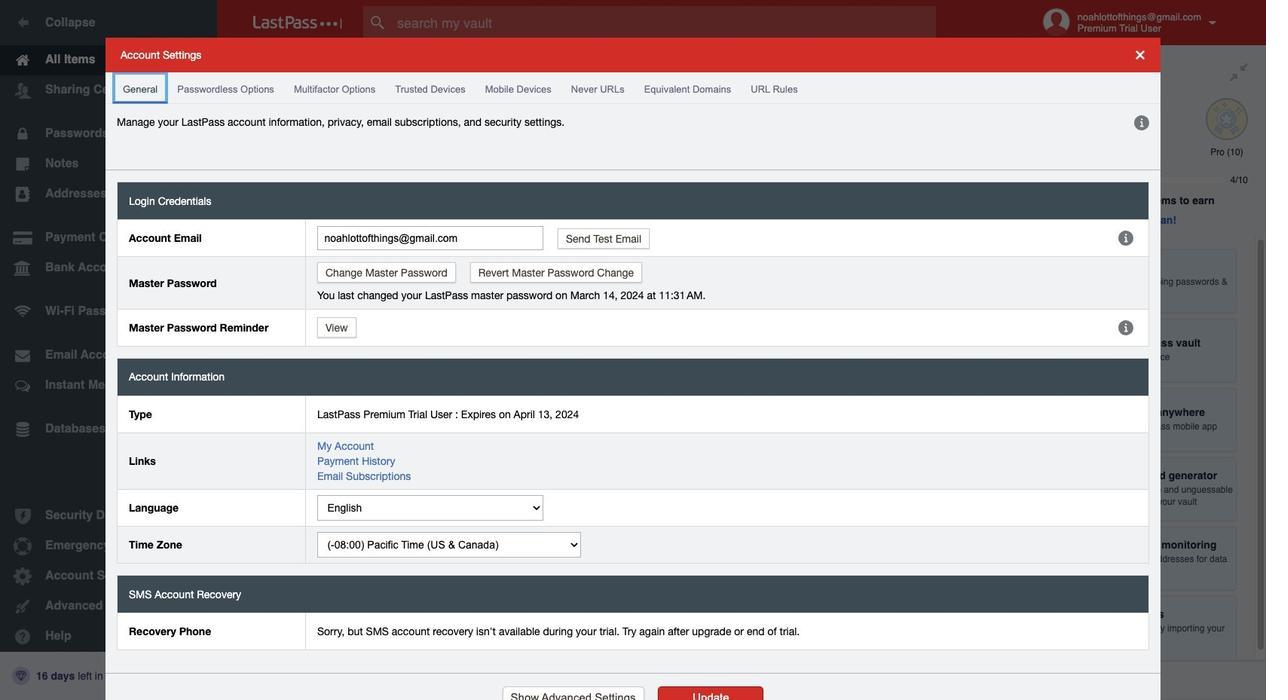 Task type: vqa. For each thing, say whether or not it's contained in the screenshot.
VAULT OPTIONS navigation
yes



Task type: locate. For each thing, give the bounding box(es) containing it.
search my vault text field
[[363, 6, 965, 39]]

lastpass image
[[253, 16, 342, 29]]

main navigation navigation
[[0, 0, 217, 700]]



Task type: describe. For each thing, give the bounding box(es) containing it.
vault options navigation
[[217, 45, 996, 90]]

Search search field
[[363, 6, 965, 39]]

new item navigation
[[925, 638, 981, 700]]



